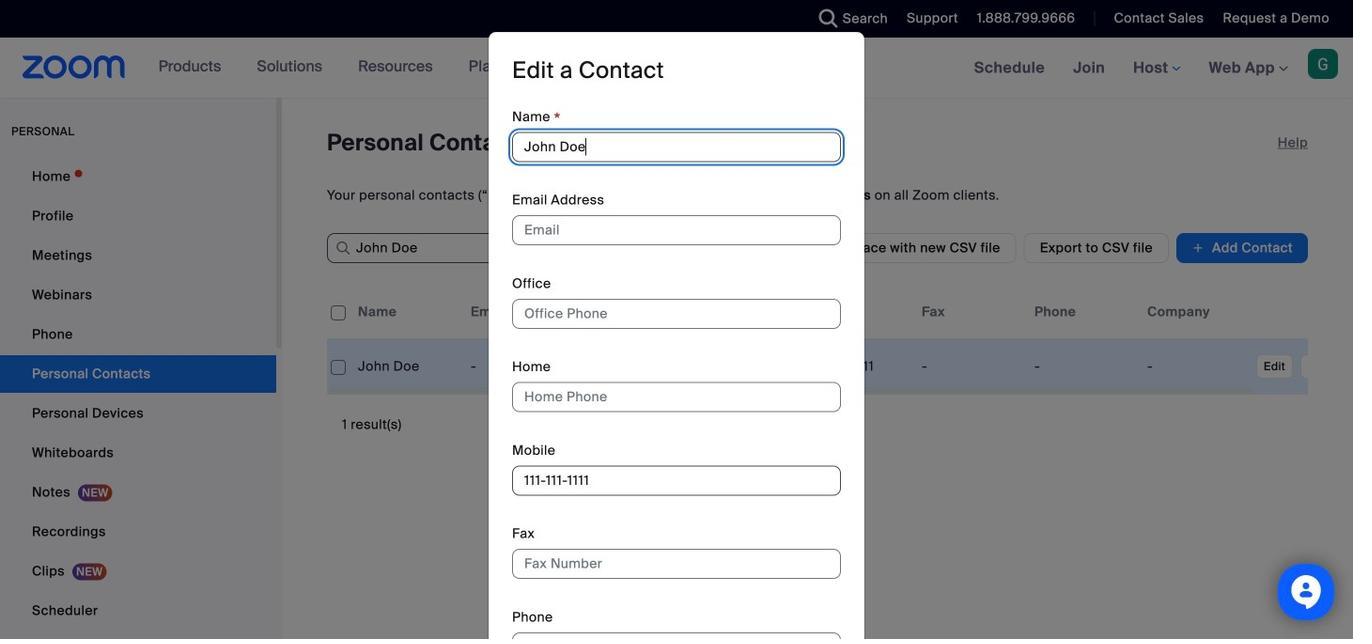 Task type: locate. For each thing, give the bounding box(es) containing it.
Email text field
[[512, 216, 841, 246]]

application
[[327, 286, 1354, 395]]

product information navigation
[[144, 38, 593, 98]]

Fax Number text field
[[512, 549, 841, 579]]

cell
[[351, 348, 463, 385], [463, 348, 576, 385], [576, 348, 689, 385], [689, 348, 802, 385], [802, 348, 915, 385], [915, 348, 1028, 385], [1028, 348, 1140, 385], [1140, 348, 1253, 385]]

5 cell from the left
[[802, 348, 915, 385]]

add image
[[1192, 239, 1205, 258]]

dialog
[[489, 32, 865, 639]]

meetings navigation
[[960, 38, 1354, 99]]

2 cell from the left
[[463, 348, 576, 385]]

banner
[[0, 38, 1354, 99]]

Home Phone text field
[[512, 382, 841, 412]]

Search Contacts Input text field
[[327, 233, 609, 263]]

3 cell from the left
[[576, 348, 689, 385]]



Task type: vqa. For each thing, say whether or not it's contained in the screenshot.
type icon
no



Task type: describe. For each thing, give the bounding box(es) containing it.
7 cell from the left
[[1028, 348, 1140, 385]]

First and Last Name text field
[[512, 132, 841, 162]]

8 cell from the left
[[1140, 348, 1253, 385]]

personal menu menu
[[0, 158, 276, 639]]

Mobile Phone text field
[[512, 466, 841, 496]]

Office Phone text field
[[512, 299, 841, 329]]

6 cell from the left
[[915, 348, 1028, 385]]

1 cell from the left
[[351, 348, 463, 385]]

4 cell from the left
[[689, 348, 802, 385]]



